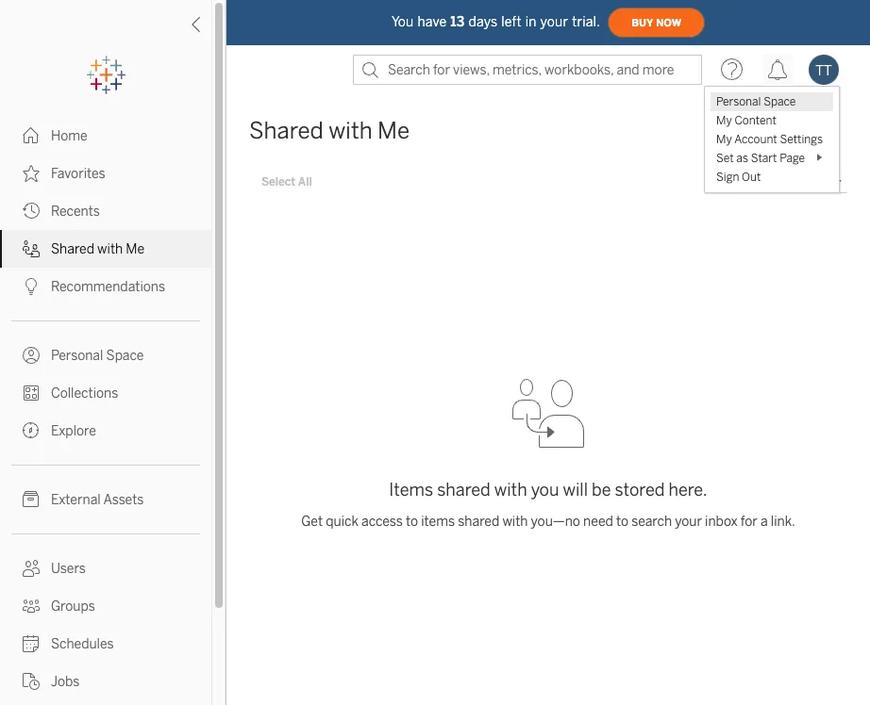 Task type: locate. For each thing, give the bounding box(es) containing it.
by text only_f5he34f image left jobs
[[23, 674, 40, 691]]

1 vertical spatial shared
[[458, 514, 499, 530]]

by text only_f5he34f image left recommendations
[[23, 278, 40, 295]]

out
[[742, 171, 761, 184]]

1 horizontal spatial shared
[[249, 117, 324, 144]]

1 by text only_f5he34f image from the top
[[23, 165, 40, 182]]

groups link
[[0, 588, 211, 626]]

0 horizontal spatial shared with me
[[51, 242, 145, 258]]

my
[[716, 114, 732, 127], [716, 133, 732, 146]]

you—no
[[531, 514, 580, 530]]

by text only_f5he34f image inside home link
[[23, 127, 40, 144]]

search
[[632, 514, 672, 530]]

by text only_f5he34f image inside schedules link
[[23, 636, 40, 653]]

users
[[51, 562, 86, 578]]

by text only_f5he34f image up recommendations link
[[23, 241, 40, 258]]

0 vertical spatial my
[[716, 114, 732, 127]]

shared right items
[[458, 514, 499, 530]]

personal space my content my account settings
[[716, 95, 823, 146]]

personal up collections
[[51, 348, 103, 364]]

by text only_f5he34f image inside favorites 'link'
[[23, 165, 40, 182]]

schedules
[[51, 637, 114, 653]]

0 horizontal spatial me
[[126, 242, 145, 258]]

now
[[656, 17, 682, 29]]

by text only_f5he34f image left "groups"
[[23, 598, 40, 615]]

1 vertical spatial space
[[106, 348, 144, 364]]

space for personal space
[[106, 348, 144, 364]]

space inside personal space my content my account settings
[[764, 95, 796, 109]]

by text only_f5he34f image inside users link
[[23, 561, 40, 578]]

1 horizontal spatial personal
[[716, 95, 761, 109]]

by text only_f5he34f image for jobs
[[23, 674, 40, 691]]

0 horizontal spatial shared
[[51, 242, 94, 258]]

shared up the select all "button"
[[249, 117, 324, 144]]

1 vertical spatial my
[[716, 133, 732, 146]]

with
[[329, 117, 372, 144], [97, 242, 123, 258], [494, 480, 527, 501], [502, 514, 528, 530]]

my up set
[[716, 133, 732, 146]]

by text only_f5he34f image for recents
[[23, 203, 40, 220]]

0 horizontal spatial personal
[[51, 348, 103, 364]]

external assets link
[[0, 481, 211, 519]]

for
[[741, 514, 758, 530]]

left
[[501, 14, 522, 30]]

favorites link
[[0, 155, 211, 193]]

assets
[[103, 493, 144, 509]]

to
[[406, 514, 418, 530], [616, 514, 629, 530]]

by text only_f5he34f image for favorites
[[23, 165, 40, 182]]

buy now button
[[608, 8, 705, 38]]

by text only_f5he34f image inside collections link
[[23, 385, 40, 402]]

groups
[[51, 599, 95, 615]]

0 vertical spatial personal
[[716, 95, 761, 109]]

me
[[378, 117, 410, 144], [126, 242, 145, 258]]

1 horizontal spatial space
[[764, 95, 796, 109]]

content
[[735, 114, 777, 127]]

my left content
[[716, 114, 732, 127]]

1 horizontal spatial to
[[616, 514, 629, 530]]

13
[[450, 14, 465, 30]]

0 vertical spatial me
[[378, 117, 410, 144]]

set as start page
[[716, 152, 805, 165]]

by text only_f5he34f image for external assets
[[23, 492, 40, 509]]

by text only_f5he34f image for home
[[23, 127, 40, 144]]

1 vertical spatial your
[[675, 514, 702, 530]]

by text only_f5he34f image left recents
[[23, 203, 40, 220]]

1 vertical spatial shared
[[51, 242, 94, 258]]

by text only_f5he34f image inside groups link
[[23, 598, 40, 615]]

1 horizontal spatial your
[[675, 514, 702, 530]]

by text only_f5he34f image for recommendations
[[23, 278, 40, 295]]

shared
[[437, 480, 491, 501], [458, 514, 499, 530]]

0 horizontal spatial to
[[406, 514, 418, 530]]

by text only_f5he34f image inside explore link
[[23, 423, 40, 440]]

by text only_f5he34f image for personal space
[[23, 347, 40, 364]]

space up content
[[764, 95, 796, 109]]

space up collections link
[[106, 348, 144, 364]]

get
[[301, 514, 323, 530]]

by text only_f5he34f image
[[23, 127, 40, 144], [23, 203, 40, 220], [23, 241, 40, 258], [23, 385, 40, 402], [23, 636, 40, 653], [23, 674, 40, 691]]

page
[[780, 152, 805, 165]]

0 vertical spatial shared
[[249, 117, 324, 144]]

select all button
[[249, 171, 324, 193]]

shared
[[249, 117, 324, 144], [51, 242, 94, 258]]

explore link
[[0, 412, 211, 450]]

shared down recents
[[51, 242, 94, 258]]

change view mode image
[[830, 174, 847, 191]]

you have 13 days left in your trial.
[[392, 14, 600, 30]]

5 by text only_f5he34f image from the top
[[23, 492, 40, 509]]

7 by text only_f5he34f image from the top
[[23, 598, 40, 615]]

by text only_f5he34f image inside shared with me "link"
[[23, 241, 40, 258]]

1 vertical spatial personal
[[51, 348, 103, 364]]

personal for personal space
[[51, 348, 103, 364]]

4 by text only_f5he34f image from the top
[[23, 385, 40, 402]]

by text only_f5he34f image left schedules
[[23, 636, 40, 653]]

by text only_f5he34f image inside "external assets" link
[[23, 492, 40, 509]]

menu
[[705, 87, 839, 193]]

external
[[51, 493, 101, 509]]

0 horizontal spatial your
[[540, 14, 568, 30]]

by text only_f5he34f image inside recommendations link
[[23, 278, 40, 295]]

days
[[469, 14, 498, 30]]

shared up items
[[437, 480, 491, 501]]

personal
[[716, 95, 761, 109], [51, 348, 103, 364]]

start
[[751, 152, 777, 165]]

by text only_f5he34f image for explore
[[23, 423, 40, 440]]

by text only_f5he34f image left home
[[23, 127, 40, 144]]

personal up content
[[716, 95, 761, 109]]

by text only_f5he34f image inside jobs "link"
[[23, 674, 40, 691]]

0 vertical spatial shared
[[437, 480, 491, 501]]

access
[[362, 514, 403, 530]]

by text only_f5he34f image
[[23, 165, 40, 182], [23, 278, 40, 295], [23, 347, 40, 364], [23, 423, 40, 440], [23, 492, 40, 509], [23, 561, 40, 578], [23, 598, 40, 615]]

3 by text only_f5he34f image from the top
[[23, 241, 40, 258]]

6 by text only_f5he34f image from the top
[[23, 561, 40, 578]]

shared with me
[[249, 117, 410, 144], [51, 242, 145, 258]]

external assets
[[51, 493, 144, 509]]

by text only_f5he34f image inside recents 'link'
[[23, 203, 40, 220]]

by text only_f5he34f image left personal space
[[23, 347, 40, 364]]

personal inside main navigation. press the up and down arrow keys to access links. element
[[51, 348, 103, 364]]

will
[[563, 480, 588, 501]]

by text only_f5he34f image left favorites
[[23, 165, 40, 182]]

0 horizontal spatial space
[[106, 348, 144, 364]]

shared with me up all
[[249, 117, 410, 144]]

here.
[[669, 480, 708, 501]]

your right "in"
[[540, 14, 568, 30]]

1 horizontal spatial shared with me
[[249, 117, 410, 144]]

4 by text only_f5he34f image from the top
[[23, 423, 40, 440]]

a
[[761, 514, 768, 530]]

by text only_f5he34f image for groups
[[23, 598, 40, 615]]

by text only_f5he34f image inside personal space link
[[23, 347, 40, 364]]

personal inside personal space my content my account settings
[[716, 95, 761, 109]]

6 by text only_f5he34f image from the top
[[23, 674, 40, 691]]

by text only_f5he34f image left explore
[[23, 423, 40, 440]]

1 by text only_f5he34f image from the top
[[23, 127, 40, 144]]

space
[[764, 95, 796, 109], [106, 348, 144, 364]]

your down here. in the right of the page
[[675, 514, 702, 530]]

to right need
[[616, 514, 629, 530]]

2 by text only_f5he34f image from the top
[[23, 278, 40, 295]]

2 by text only_f5he34f image from the top
[[23, 203, 40, 220]]

2 to from the left
[[616, 514, 629, 530]]

shared with me up recommendations link
[[51, 242, 145, 258]]

0 vertical spatial space
[[764, 95, 796, 109]]

5 by text only_f5he34f image from the top
[[23, 636, 40, 653]]

to left items
[[406, 514, 418, 530]]

1 vertical spatial me
[[126, 242, 145, 258]]

your
[[540, 14, 568, 30], [675, 514, 702, 530]]

by text only_f5he34f image left collections
[[23, 385, 40, 402]]

3 by text only_f5he34f image from the top
[[23, 347, 40, 364]]

by text only_f5he34f image left users
[[23, 561, 40, 578]]

1 vertical spatial shared with me
[[51, 242, 145, 258]]

you
[[392, 14, 414, 30]]

recents link
[[0, 193, 211, 230]]

space inside personal space link
[[106, 348, 144, 364]]

account
[[734, 133, 777, 146]]

by text only_f5he34f image left "external"
[[23, 492, 40, 509]]



Task type: vqa. For each thing, say whether or not it's contained in the screenshot.
0 for Flows
no



Task type: describe. For each thing, give the bounding box(es) containing it.
main navigation. press the up and down arrow keys to access links. element
[[0, 117, 211, 706]]

recommendations
[[51, 279, 165, 295]]

home
[[51, 128, 88, 144]]

quick
[[326, 514, 359, 530]]

2 my from the top
[[716, 133, 732, 146]]

personal space link
[[0, 337, 211, 375]]

1 to from the left
[[406, 514, 418, 530]]

1 my from the top
[[716, 114, 732, 127]]

buy
[[632, 17, 653, 29]]

by text only_f5he34f image for collections
[[23, 385, 40, 402]]

shared with me inside "link"
[[51, 242, 145, 258]]

jobs
[[51, 675, 80, 691]]

users link
[[0, 550, 211, 588]]

me inside "link"
[[126, 242, 145, 258]]

Search for views, metrics, workbooks, and more text field
[[353, 55, 702, 85]]

explore
[[51, 424, 96, 440]]

personal for personal space my content my account settings
[[716, 95, 761, 109]]

settings
[[780, 133, 823, 146]]

in
[[525, 14, 537, 30]]

need
[[583, 514, 613, 530]]

space for personal space my content my account settings
[[764, 95, 796, 109]]

sign
[[716, 171, 739, 184]]

as
[[736, 152, 748, 165]]

shared inside "link"
[[51, 242, 94, 258]]

sign out
[[716, 171, 761, 184]]

by text only_f5he34f image for schedules
[[23, 636, 40, 653]]

link.
[[771, 514, 795, 530]]

home link
[[0, 117, 211, 155]]

stored
[[615, 480, 665, 501]]

items
[[389, 480, 433, 501]]

buy now
[[632, 17, 682, 29]]

by text only_f5he34f image for users
[[23, 561, 40, 578]]

select
[[261, 176, 296, 189]]

personal space menu item
[[711, 92, 833, 111]]

with inside "link"
[[97, 242, 123, 258]]

recents
[[51, 204, 100, 220]]

recommendations link
[[0, 268, 211, 306]]

1 horizontal spatial me
[[378, 117, 410, 144]]

be
[[592, 480, 611, 501]]

set
[[716, 152, 734, 165]]

personal space
[[51, 348, 144, 364]]

shared with me link
[[0, 230, 211, 268]]

navigation panel element
[[0, 57, 211, 706]]

collections
[[51, 386, 118, 402]]

favorites
[[51, 166, 105, 182]]

menu containing personal space
[[705, 87, 839, 193]]

all
[[298, 176, 312, 189]]

items shared with you will be stored here.
[[389, 480, 708, 501]]

have
[[418, 14, 447, 30]]

by text only_f5he34f image for shared with me
[[23, 241, 40, 258]]

schedules link
[[0, 626, 211, 664]]

you
[[531, 480, 559, 501]]

items
[[421, 514, 455, 530]]

jobs link
[[0, 664, 211, 701]]

select all
[[261, 176, 312, 189]]

collections link
[[0, 375, 211, 412]]

0 vertical spatial shared with me
[[249, 117, 410, 144]]

inbox
[[705, 514, 738, 530]]

trial.
[[572, 14, 600, 30]]

0 vertical spatial your
[[540, 14, 568, 30]]

get quick access to items shared with you—no need to search your inbox for a link.
[[301, 514, 795, 530]]



